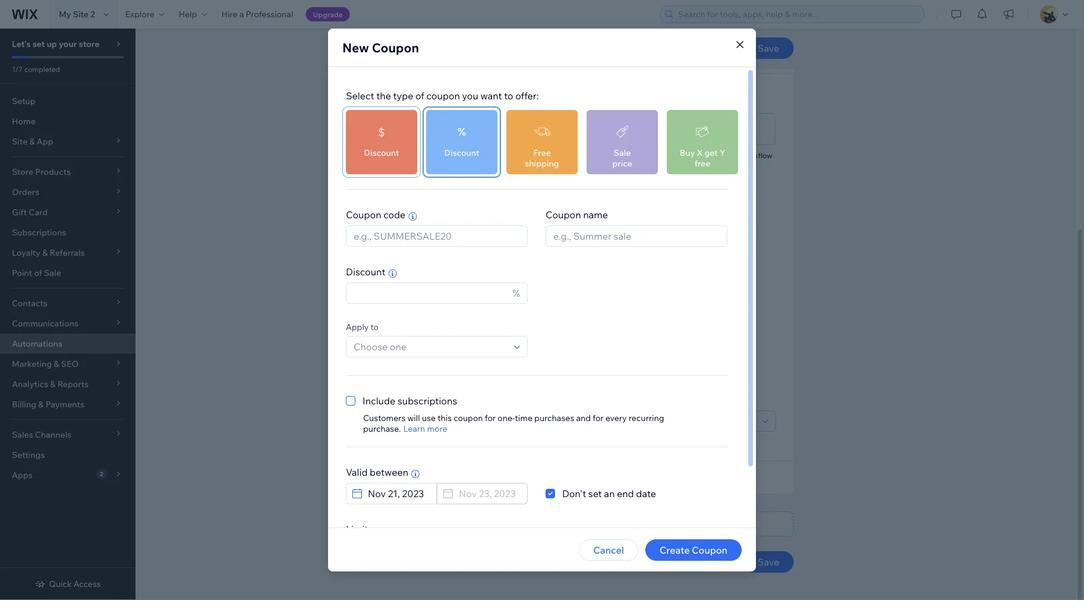 Task type: vqa. For each thing, say whether or not it's contained in the screenshot.
Automations link
yes



Task type: locate. For each thing, give the bounding box(es) containing it.
assign
[[441, 225, 463, 234]]

home link
[[0, 111, 136, 131]]

icon image up workflow
[[736, 120, 754, 138]]

free
[[695, 158, 711, 169]]

send
[[443, 151, 460, 160], [511, 151, 528, 160], [644, 225, 662, 234], [435, 335, 456, 346]]

1 horizontal spatial send
[[500, 372, 522, 384]]

0 horizontal spatial select
[[346, 90, 374, 102]]

discount up apply to
[[346, 266, 386, 278]]

set for don't
[[589, 488, 602, 500]]

add left label
[[517, 225, 531, 234]]

automations link
[[0, 334, 136, 354]]

0 vertical spatial select
[[346, 90, 374, 102]]

1 vertical spatial 2
[[395, 42, 400, 52]]

0 vertical spatial save
[[758, 42, 780, 54]]

1 vertical spatial save button
[[744, 551, 794, 573]]

between
[[370, 466, 409, 478]]

coupon right set
[[469, 280, 503, 291]]

a for fixed
[[371, 78, 376, 88]]

discount down decide
[[445, 148, 480, 158]]

0 horizontal spatial %
[[458, 125, 466, 138]]

save button
[[744, 37, 794, 59], [744, 551, 794, 573]]

customers will use this coupon for one-time purchases and for every recurring purchase.
[[363, 413, 665, 434]]

coupon up time
[[505, 396, 534, 407]]

site
[[73, 9, 89, 19]]

0 horizontal spatial of
[[34, 268, 42, 278]]

that
[[614, 280, 632, 291]]

will
[[634, 280, 649, 291], [408, 413, 420, 423]]

1 horizontal spatial 2
[[395, 42, 400, 52]]

set the coupon and customize the email that will be sent to contacts.
[[435, 280, 738, 291]]

type
[[393, 90, 414, 102]]

0 vertical spatial 2
[[90, 9, 95, 19]]

update
[[580, 225, 605, 234]]

%
[[458, 125, 466, 138], [513, 287, 520, 299]]

price down offer
[[349, 89, 368, 99]]

send for send an email
[[443, 151, 460, 160]]

category image for update
[[597, 194, 614, 212]]

create coupon button
[[646, 539, 742, 561]]

a for professional
[[240, 9, 244, 19]]

icon image
[[457, 120, 475, 138], [666, 120, 684, 138], [736, 120, 754, 138]]

email right get
[[608, 151, 626, 160]]

1 horizontal spatial select
[[435, 396, 460, 407]]

a right move
[[737, 151, 740, 160]]

0 vertical spatial %
[[458, 125, 466, 138]]

1 vertical spatial price
[[613, 158, 633, 169]]

want left offer:
[[481, 90, 502, 102]]

offer
[[349, 78, 369, 88]]

a inside offer a fixed price discount.
[[371, 78, 376, 88]]

1 horizontal spatial %
[[513, 287, 520, 299]]

send via webhook
[[644, 225, 706, 234]]

1 vertical spatial sale
[[44, 268, 61, 278]]

0 vertical spatial create
[[653, 151, 676, 160]]

want
[[532, 89, 553, 101], [481, 90, 502, 102]]

1 horizontal spatial of
[[416, 90, 425, 102]]

add up cancel
[[585, 518, 604, 530]]

3 icon image from the left
[[736, 120, 754, 138]]

0 horizontal spatial set
[[33, 39, 45, 49]]

coupon inside customers will use this coupon for one-time purchases and for every recurring purchase.
[[454, 413, 483, 423]]

a up the yes, in the left of the page
[[457, 335, 462, 346]]

2 save from the top
[[758, 556, 780, 568]]

1 horizontal spatial for
[[593, 413, 604, 423]]

learn
[[404, 424, 425, 434]]

an
[[462, 151, 470, 160], [599, 151, 607, 160], [604, 488, 615, 500], [606, 518, 617, 530]]

settings link
[[0, 445, 136, 465]]

send a unique coupon each time?
[[435, 335, 566, 346]]

more
[[427, 424, 448, 434]]

the
[[617, 89, 632, 101], [377, 90, 391, 102], [452, 280, 467, 291], [571, 280, 586, 291], [524, 372, 539, 384]]

of inside sidebar element
[[34, 268, 42, 278]]

use
[[558, 351, 573, 363], [422, 413, 436, 423]]

set for let's
[[33, 39, 45, 49]]

select
[[346, 90, 374, 102], [435, 396, 460, 407]]

0 vertical spatial unique
[[464, 335, 491, 346]]

1 vertical spatial use
[[422, 413, 436, 423]]

send an email
[[443, 151, 490, 160]]

1 vertical spatial send
[[500, 372, 522, 384]]

1 vertical spatial and
[[577, 413, 591, 423]]

customize
[[524, 280, 569, 291]]

send up always
[[471, 351, 493, 363]]

add an action button
[[417, 512, 794, 537]]

an for send
[[462, 151, 470, 160]]

to
[[556, 89, 565, 101], [606, 89, 615, 101], [505, 90, 514, 102], [686, 280, 695, 291], [371, 322, 379, 332]]

select down offer
[[346, 90, 374, 102]]

you right next,
[[463, 90, 479, 102]]

set right don't
[[589, 488, 602, 500]]

add an action
[[585, 518, 648, 530]]

discount down $
[[364, 148, 399, 158]]

coupon
[[427, 90, 460, 102], [536, 151, 561, 160], [469, 280, 503, 291], [492, 335, 522, 346], [567, 372, 601, 384], [505, 396, 534, 407], [454, 413, 483, 423]]

recurring
[[629, 413, 665, 423]]

buy
[[680, 148, 696, 158]]

sale right point
[[44, 268, 61, 278]]

1 save from the top
[[758, 42, 780, 54]]

a left label
[[533, 225, 537, 234]]

store
[[79, 39, 100, 49]]

e.g., SUMMERSALE20 field
[[350, 226, 524, 246]]

purchases
[[535, 413, 575, 423]]

a for coupon
[[530, 151, 534, 160]]

an inside button
[[606, 518, 617, 530]]

0 horizontal spatial for
[[485, 413, 496, 423]]

for
[[485, 413, 496, 423], [593, 413, 604, 423]]

next, decide how you want to respond to the trigger.
[[435, 89, 666, 101]]

subscriptions link
[[0, 222, 136, 243]]

1 horizontal spatial and
[[577, 413, 591, 423]]

0 vertical spatial send
[[471, 351, 493, 363]]

1 horizontal spatial set
[[589, 488, 602, 500]]

select up this
[[435, 396, 460, 407]]

set inside sidebar element
[[33, 39, 45, 49]]

1 horizontal spatial want
[[532, 89, 553, 101]]

1 icon image from the left
[[457, 120, 475, 138]]

coupon down or
[[454, 413, 483, 423]]

coupon down 'coupons'
[[567, 372, 601, 384]]

a inside "link"
[[240, 9, 244, 19]]

% left the customize
[[513, 287, 520, 299]]

% up send an email
[[458, 125, 466, 138]]

category image
[[527, 120, 545, 138], [597, 120, 614, 138], [597, 194, 614, 212]]

of right point
[[34, 268, 42, 278]]

get an email
[[585, 151, 626, 160]]

of
[[416, 90, 425, 102], [34, 268, 42, 278]]

2 horizontal spatial icon image
[[736, 120, 754, 138]]

0 vertical spatial add
[[517, 225, 531, 234]]

and
[[505, 280, 522, 291], [577, 413, 591, 423]]

0 horizontal spatial sale
[[44, 268, 61, 278]]

valid
[[346, 466, 368, 478]]

0 horizontal spatial icon image
[[457, 120, 475, 138]]

select or create a coupon template
[[435, 396, 571, 407]]

0 horizontal spatial will
[[408, 413, 420, 423]]

a left badge
[[465, 225, 469, 234]]

use up learn more
[[422, 413, 436, 423]]

and right purchases
[[577, 413, 591, 423]]

a right create
[[498, 396, 503, 407]]

to right apply
[[371, 322, 379, 332]]

single-
[[528, 351, 558, 363]]

1 horizontal spatial you
[[514, 89, 530, 101]]

a left fixed
[[371, 78, 376, 88]]

learn more
[[404, 424, 448, 434]]

offer a fixed price discount.
[[349, 78, 406, 99]]

1 horizontal spatial unique
[[495, 351, 526, 363]]

a for workflow
[[737, 151, 740, 160]]

coupon
[[372, 40, 419, 55], [346, 209, 382, 221], [546, 209, 581, 221], [692, 544, 728, 556]]

0 vertical spatial sale
[[614, 148, 631, 158]]

1/7
[[12, 65, 23, 73]]

x
[[697, 148, 703, 158]]

icon image up send an email
[[457, 120, 475, 138]]

price inside offer a fixed price discount.
[[349, 89, 368, 99]]

each
[[524, 335, 542, 346]]

coupon code
[[346, 209, 406, 221]]

coupon left get
[[536, 151, 561, 160]]

send for send a coupon
[[511, 151, 528, 160]]

1 vertical spatial select
[[435, 396, 460, 407]]

select the type of coupon you want to offer:
[[346, 90, 539, 102]]

2 right site
[[90, 9, 95, 19]]

email for get an email
[[608, 151, 626, 160]]

2 for from the left
[[593, 413, 604, 423]]

0 vertical spatial use
[[558, 351, 573, 363]]

email for send an email
[[472, 151, 490, 160]]

you right how
[[514, 89, 530, 101]]

send a coupon
[[511, 151, 561, 160]]

0 vertical spatial save button
[[744, 37, 794, 59]]

1 vertical spatial will
[[408, 413, 420, 423]]

Include subscriptions checkbox
[[346, 394, 458, 408]]

icon image up create a task on the top
[[666, 120, 684, 138]]

category image up update
[[597, 194, 614, 212]]

1 vertical spatial add
[[585, 518, 604, 530]]

sale price
[[613, 148, 633, 169]]

of right type
[[416, 90, 425, 102]]

0 horizontal spatial add
[[517, 225, 531, 234]]

for left one- on the left bottom of page
[[485, 413, 496, 423]]

1 horizontal spatial sale
[[614, 148, 631, 158]]

1 vertical spatial create
[[660, 544, 690, 556]]

0 vertical spatial set
[[33, 39, 45, 49]]

and inside customers will use this coupon for one-time purchases and for every recurring purchase.
[[577, 413, 591, 423]]

an for get
[[599, 151, 607, 160]]

1 vertical spatial save
[[758, 556, 780, 568]]

sale right get
[[614, 148, 631, 158]]

help
[[179, 9, 197, 19]]

0 horizontal spatial and
[[505, 280, 522, 291]]

a left task
[[677, 151, 681, 160]]

the right the customize
[[571, 280, 586, 291]]

for left the every
[[593, 413, 604, 423]]

icon image for workflow
[[736, 120, 754, 138]]

1 horizontal spatial will
[[634, 280, 649, 291]]

free shipping
[[525, 148, 560, 169]]

a left get
[[530, 151, 534, 160]]

2 icon image from the left
[[666, 120, 684, 138]]

use down time?
[[558, 351, 573, 363]]

want right how
[[532, 89, 553, 101]]

and left the customize
[[505, 280, 522, 291]]

don't set an end date
[[563, 488, 657, 500]]

template
[[536, 396, 571, 407]]

my
[[59, 9, 71, 19]]

a inside "move a workflow card"
[[737, 151, 740, 160]]

1 vertical spatial set
[[589, 488, 602, 500]]

create
[[653, 151, 676, 160], [660, 544, 690, 556]]

1 vertical spatial unique
[[495, 351, 526, 363]]

$
[[378, 125, 385, 138]]

category image up get an email
[[597, 120, 614, 138]]

create
[[472, 396, 496, 407]]

you
[[514, 89, 530, 101], [463, 90, 479, 102]]

set inside option
[[589, 488, 602, 500]]

date
[[637, 488, 657, 500]]

0 vertical spatial price
[[349, 89, 368, 99]]

will left "be"
[[634, 280, 649, 291]]

add for add an action
[[585, 518, 604, 530]]

to left the respond
[[556, 89, 565, 101]]

1 for from the left
[[485, 413, 496, 423]]

0 horizontal spatial price
[[349, 89, 368, 99]]

discount
[[364, 148, 399, 158], [445, 148, 480, 158], [346, 266, 386, 278]]

set left up
[[33, 39, 45, 49]]

send up select or create a coupon template
[[500, 372, 522, 384]]

a right hire
[[240, 9, 244, 19]]

1 vertical spatial of
[[34, 268, 42, 278]]

option group
[[435, 350, 777, 385]]

coupon inside "button"
[[692, 544, 728, 556]]

sidebar element
[[0, 29, 136, 600]]

badge
[[471, 225, 492, 234]]

2
[[90, 9, 95, 19], [395, 42, 400, 52]]

unique up the yes, in the left of the page
[[464, 335, 491, 346]]

fixed
[[377, 78, 396, 88]]

0 horizontal spatial use
[[422, 413, 436, 423]]

2 up fixed
[[395, 42, 400, 52]]

create inside "button"
[[660, 544, 690, 556]]

add inside button
[[585, 518, 604, 530]]

0 vertical spatial of
[[416, 90, 425, 102]]

coupon left each
[[492, 335, 522, 346]]

coupon inside option group
[[567, 372, 601, 384]]

Search for tools, apps, help & more... field
[[675, 6, 921, 23]]

will up "learn"
[[408, 413, 420, 423]]

1 horizontal spatial add
[[585, 518, 604, 530]]

price right get
[[613, 158, 633, 169]]

unique down "send a unique coupon each time?"
[[495, 351, 526, 363]]

1 horizontal spatial icon image
[[666, 120, 684, 138]]

price
[[349, 89, 368, 99], [613, 158, 633, 169]]

set
[[33, 39, 45, 49], [589, 488, 602, 500]]

email left send a coupon
[[472, 151, 490, 160]]

0 horizontal spatial unique
[[464, 335, 491, 346]]

a
[[240, 9, 244, 19], [371, 78, 376, 88], [530, 151, 534, 160], [677, 151, 681, 160], [737, 151, 740, 160], [465, 225, 469, 234], [533, 225, 537, 234], [457, 335, 462, 346], [498, 396, 503, 407]]

None field
[[350, 283, 509, 303], [365, 484, 433, 504], [456, 484, 524, 504], [350, 283, 509, 303], [365, 484, 433, 504], [456, 484, 524, 504]]

add
[[517, 225, 531, 234], [585, 518, 604, 530]]



Task type: describe. For each thing, give the bounding box(es) containing it.
completed
[[24, 65, 60, 73]]

every
[[606, 413, 627, 423]]

select for select the type of coupon you want to offer:
[[346, 90, 374, 102]]

google
[[606, 225, 631, 234]]

buy x get y free
[[680, 148, 726, 169]]

0 vertical spatial will
[[634, 280, 649, 291]]

a for badge
[[465, 225, 469, 234]]

home
[[12, 116, 36, 126]]

be
[[651, 280, 662, 291]]

don't
[[563, 488, 587, 500]]

subscriptions
[[398, 395, 458, 407]]

close
[[744, 44, 766, 54]]

to right the respond
[[606, 89, 615, 101]]

limit
[[346, 523, 369, 535]]

send for send via webhook
[[644, 225, 662, 234]]

y
[[720, 148, 726, 158]]

workflow
[[742, 151, 773, 160]]

help button
[[172, 0, 214, 29]]

settings
[[12, 450, 45, 460]]

create a task
[[653, 151, 697, 160]]

1 horizontal spatial price
[[613, 158, 633, 169]]

via
[[664, 225, 673, 234]]

professional
[[246, 9, 293, 19]]

the down yes, send unique single-use coupons
[[524, 372, 539, 384]]

point
[[12, 268, 32, 278]]

unique for coupon
[[464, 335, 491, 346]]

an inside option
[[604, 488, 615, 500]]

your
[[59, 39, 77, 49]]

0 horizontal spatial you
[[463, 90, 479, 102]]

sent
[[664, 280, 684, 291]]

quick access button
[[35, 579, 101, 589]]

Don't set an end date checkbox
[[546, 487, 657, 501]]

to left offer:
[[505, 90, 514, 102]]

quick
[[49, 579, 72, 589]]

the right set
[[452, 280, 467, 291]]

a for label
[[533, 225, 537, 234]]

email left that
[[588, 280, 612, 291]]

coupons
[[575, 351, 614, 363]]

coupon name
[[546, 209, 608, 221]]

hire a professional
[[222, 9, 293, 19]]

sheets
[[594, 237, 617, 246]]

quick access
[[49, 579, 101, 589]]

upgrade button
[[306, 7, 350, 21]]

the left trigger.
[[617, 89, 632, 101]]

close button
[[744, 44, 780, 55]]

assign a badge
[[441, 225, 492, 234]]

an for add
[[606, 518, 617, 530]]

my site 2
[[59, 9, 95, 19]]

time?
[[544, 335, 566, 346]]

create for create coupon
[[660, 544, 690, 556]]

2 save button from the top
[[744, 551, 794, 573]]

option group containing yes, send unique single-use coupons
[[435, 350, 777, 385]]

0 horizontal spatial send
[[471, 351, 493, 363]]

let's set up your store
[[12, 39, 100, 49]]

0 horizontal spatial want
[[481, 90, 502, 102]]

discount for %
[[445, 148, 480, 158]]

up
[[47, 39, 57, 49]]

access
[[74, 579, 101, 589]]

0 vertical spatial and
[[505, 280, 522, 291]]

free
[[534, 148, 551, 158]]

1 save button from the top
[[744, 37, 794, 59]]

sale inside sale price
[[614, 148, 631, 158]]

e.g., Summer sale field
[[550, 226, 724, 246]]

use inside customers will use this coupon for one-time purchases and for every recurring purchase.
[[422, 413, 436, 423]]

limit uses
[[346, 523, 391, 535]]

this
[[438, 413, 452, 423]]

will inside customers will use this coupon for one-time purchases and for every recurring purchase.
[[408, 413, 420, 423]]

point of sale
[[12, 268, 61, 278]]

a for unique
[[457, 335, 462, 346]]

point of sale link
[[0, 263, 136, 283]]

subscriptions
[[12, 227, 66, 238]]

name
[[584, 209, 608, 221]]

cancel
[[594, 544, 624, 556]]

unique for single-
[[495, 351, 526, 363]]

automations
[[12, 338, 62, 349]]

webhook
[[675, 225, 706, 234]]

include subscriptions
[[363, 395, 458, 407]]

create for create a task
[[653, 151, 676, 160]]

add for add a label
[[517, 225, 531, 234]]

sale inside sidebar element
[[44, 268, 61, 278]]

discount for $
[[364, 148, 399, 158]]

update google sheets
[[580, 225, 631, 246]]

Select... field
[[439, 411, 759, 431]]

valid between
[[346, 466, 409, 478]]

0 horizontal spatial 2
[[90, 9, 95, 19]]

end
[[617, 488, 634, 500]]

respond
[[567, 89, 604, 101]]

discount.
[[370, 89, 406, 99]]

time
[[515, 413, 533, 423]]

yes,
[[452, 351, 469, 363]]

select for select or create a coupon template
[[435, 396, 460, 407]]

no,
[[452, 372, 467, 384]]

card
[[737, 163, 752, 172]]

how
[[493, 89, 511, 101]]

decide
[[460, 89, 491, 101]]

hire a professional link
[[214, 0, 301, 29]]

learn more link
[[404, 424, 448, 434]]

trigger.
[[634, 89, 666, 101]]

offer:
[[516, 90, 539, 102]]

apply
[[346, 322, 369, 332]]

move
[[716, 151, 735, 160]]

always
[[469, 372, 498, 384]]

Choose one field
[[350, 337, 511, 357]]

icon image for email
[[457, 120, 475, 138]]

send for send a unique coupon each time?
[[435, 335, 456, 346]]

shipping
[[525, 158, 560, 169]]

yes, send unique single-use coupons
[[452, 351, 614, 363]]

code
[[384, 209, 406, 221]]

action
[[619, 518, 648, 530]]

1 horizontal spatial use
[[558, 351, 573, 363]]

hire
[[222, 9, 238, 19]]

category image for get
[[597, 120, 614, 138]]

category image up free
[[527, 120, 545, 138]]

coupon right type
[[427, 90, 460, 102]]

a for task
[[677, 151, 681, 160]]

upgrade
[[313, 10, 343, 19]]

apply to
[[346, 322, 379, 332]]

or
[[462, 396, 470, 407]]

icon image for task
[[666, 120, 684, 138]]

to right sent
[[686, 280, 695, 291]]

new coupon
[[343, 40, 419, 55]]

next,
[[435, 89, 458, 101]]

the down fixed
[[377, 90, 391, 102]]

1 vertical spatial %
[[513, 287, 520, 299]]

set
[[435, 280, 450, 291]]

create coupon
[[660, 544, 728, 556]]

contacts.
[[697, 280, 738, 291]]

uses
[[371, 523, 391, 535]]



